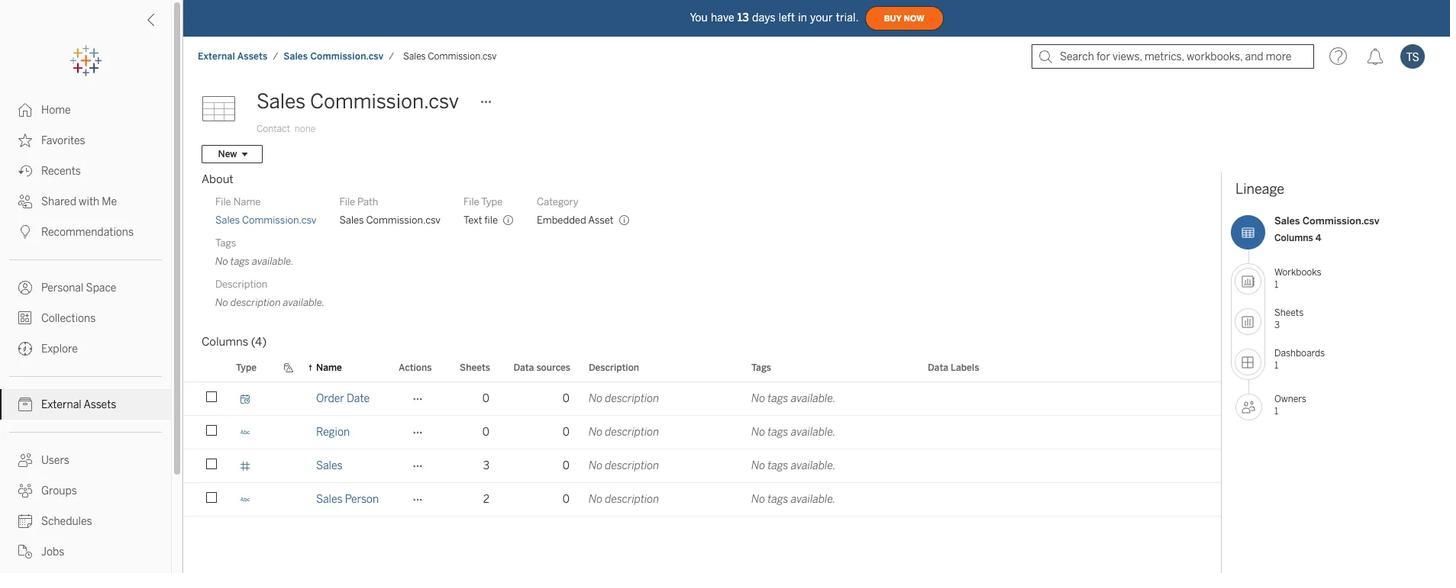 Task type: locate. For each thing, give the bounding box(es) containing it.
navigation panel element
[[0, 46, 171, 574]]

commission.csv inside file name sales commission.csv
[[242, 215, 317, 226]]

external assets
[[41, 399, 116, 412]]

region
[[316, 426, 350, 439]]

sheets
[[1275, 308, 1304, 318], [460, 362, 490, 373]]

sources
[[537, 362, 571, 373]]

1 horizontal spatial external assets link
[[197, 50, 268, 63]]

string image
[[240, 495, 251, 505]]

sales person link
[[316, 484, 379, 516]]

none
[[295, 124, 316, 134]]

3 row from the top
[[183, 450, 1221, 485]]

/
[[273, 51, 278, 62], [389, 51, 394, 62]]

0 vertical spatial external assets link
[[197, 50, 268, 63]]

1 horizontal spatial name
[[316, 362, 342, 373]]

/ left sales commission.csv element
[[389, 51, 394, 62]]

1 horizontal spatial 3
[[1275, 320, 1280, 330]]

0 horizontal spatial type
[[236, 362, 257, 373]]

personal space link
[[0, 273, 171, 303]]

data sources
[[514, 362, 571, 373]]

data left labels
[[928, 362, 949, 373]]

1 horizontal spatial tags
[[752, 362, 772, 373]]

0 vertical spatial sheets
[[1275, 308, 1304, 318]]

0 vertical spatial 3
[[1275, 320, 1280, 330]]

available. for sales
[[791, 460, 836, 473]]

description
[[231, 297, 281, 309], [605, 393, 659, 406], [605, 426, 659, 439], [605, 460, 659, 473], [605, 493, 659, 506]]

1 row from the top
[[183, 383, 1221, 418]]

sheets right actions
[[460, 362, 490, 373]]

2 row from the top
[[183, 416, 1221, 451]]

1 vertical spatial assets
[[84, 399, 116, 412]]

1 vertical spatial description
[[589, 362, 639, 373]]

0 horizontal spatial assets
[[84, 399, 116, 412]]

1 / from the left
[[273, 51, 278, 62]]

sales inside 'link'
[[316, 493, 343, 506]]

name inside file name sales commission.csv
[[233, 196, 261, 208]]

2 no description from the top
[[589, 426, 659, 439]]

external inside main navigation. press the up and down arrow keys to access links. element
[[41, 399, 81, 412]]

1 horizontal spatial /
[[389, 51, 394, 62]]

name down about at the top of page
[[233, 196, 261, 208]]

tags
[[231, 256, 250, 267], [768, 393, 789, 406], [768, 426, 789, 439], [768, 460, 789, 473], [768, 493, 789, 506]]

0 horizontal spatial name
[[233, 196, 261, 208]]

columns (4)
[[202, 335, 267, 349]]

2 horizontal spatial file
[[464, 196, 479, 208]]

0 vertical spatial sales commission.csv link
[[283, 50, 384, 63]]

explore
[[41, 343, 78, 356]]

jobs
[[41, 546, 64, 559]]

1 data from the left
[[514, 362, 534, 373]]

sheets for sheets
[[460, 362, 490, 373]]

available.
[[252, 256, 294, 267], [283, 297, 325, 309], [791, 393, 836, 406], [791, 426, 836, 439], [791, 460, 836, 473], [791, 493, 836, 506]]

/ up contact
[[273, 51, 278, 62]]

0 vertical spatial 1
[[1275, 279, 1279, 290]]

tags for sales person
[[768, 493, 789, 506]]

1 horizontal spatial description
[[589, 362, 639, 373]]

description inside description no description available.
[[231, 297, 281, 309]]

file type
[[464, 196, 503, 208]]

1 horizontal spatial assets
[[237, 51, 268, 62]]

sales commission.csv
[[403, 51, 497, 62], [257, 89, 459, 114]]

0 vertical spatial name
[[233, 196, 261, 208]]

file inside file name sales commission.csv
[[215, 196, 231, 208]]

1
[[1275, 279, 1279, 290], [1275, 360, 1279, 371], [1275, 406, 1279, 417]]

home link
[[0, 95, 171, 125]]

contact
[[257, 124, 290, 134]]

sales commission.csv link
[[283, 50, 384, 63], [215, 214, 317, 228]]

4 row from the top
[[183, 484, 1221, 519]]

collections link
[[0, 303, 171, 334]]

personal
[[41, 282, 84, 295]]

1 vertical spatial name
[[316, 362, 342, 373]]

row containing region
[[183, 416, 1221, 451]]

sales inside sales commission.csv columns 4
[[1275, 215, 1300, 227]]

row containing sales
[[183, 450, 1221, 485]]

me
[[102, 196, 117, 209]]

1 vertical spatial external assets link
[[0, 390, 171, 420]]

in
[[798, 11, 807, 24]]

2 vertical spatial 1
[[1275, 406, 1279, 417]]

grid
[[183, 354, 1221, 574]]

1 inside owners 1
[[1275, 406, 1279, 417]]

0
[[483, 393, 490, 406], [563, 393, 570, 406], [483, 426, 490, 439], [563, 426, 570, 439], [563, 460, 570, 473], [563, 493, 570, 506]]

dashboards
[[1275, 348, 1325, 359]]

0 vertical spatial external
[[198, 51, 235, 62]]

no description for region
[[589, 426, 659, 439]]

assets up table image
[[237, 51, 268, 62]]

tags inside tags no tags available.
[[215, 238, 236, 249]]

1 horizontal spatial data
[[928, 362, 949, 373]]

1 inside "workbooks 1"
[[1275, 279, 1279, 290]]

owners image
[[1236, 394, 1263, 421]]

tags inside tags no tags available.
[[231, 256, 250, 267]]

assets
[[237, 51, 268, 62], [84, 399, 116, 412]]

0 horizontal spatial tags
[[215, 238, 236, 249]]

no description for order date
[[589, 393, 659, 406]]

embedded
[[537, 215, 586, 226]]

available. for sales person
[[791, 493, 836, 506]]

1 horizontal spatial external
[[198, 51, 235, 62]]

1 for owners 1
[[1275, 406, 1279, 417]]

commission.csv
[[310, 51, 384, 62], [428, 51, 497, 62], [310, 89, 459, 114], [242, 215, 317, 226], [366, 215, 441, 226], [1303, 215, 1380, 227]]

sales link
[[316, 450, 343, 483]]

0 horizontal spatial /
[[273, 51, 278, 62]]

assets up users link
[[84, 399, 116, 412]]

name
[[233, 196, 261, 208], [316, 362, 342, 373]]

type
[[481, 196, 503, 208], [236, 362, 257, 373]]

no tags available.
[[752, 393, 836, 406], [752, 426, 836, 439], [752, 460, 836, 473], [752, 493, 836, 506]]

recents
[[41, 165, 81, 178]]

category
[[537, 196, 579, 208]]

file inside the file path sales commission.csv
[[340, 196, 355, 208]]

you
[[690, 11, 708, 24]]

0 vertical spatial assets
[[237, 51, 268, 62]]

1 vertical spatial type
[[236, 362, 257, 373]]

sheets 3 dashboards 1
[[1275, 308, 1325, 371]]

row group
[[183, 383, 1221, 519]]

0 vertical spatial tags
[[215, 238, 236, 249]]

sheets inside grid
[[460, 362, 490, 373]]

0 for region
[[563, 426, 570, 439]]

0 horizontal spatial 3
[[483, 460, 490, 473]]

1 1 from the top
[[1275, 279, 1279, 290]]

sales inside the file path sales commission.csv
[[340, 215, 364, 226]]

jobs link
[[0, 537, 171, 568]]

1 down owners
[[1275, 406, 1279, 417]]

file up 'text'
[[464, 196, 479, 208]]

1 vertical spatial sales commission.csv link
[[215, 214, 317, 228]]

data
[[514, 362, 534, 373], [928, 362, 949, 373]]

sheets down "workbooks 1"
[[1275, 308, 1304, 318]]

0 horizontal spatial file
[[215, 196, 231, 208]]

2 no tags available. from the top
[[752, 426, 836, 439]]

1 down dashboards
[[1275, 360, 1279, 371]]

columns
[[1275, 233, 1314, 243], [202, 335, 249, 349]]

external assets link
[[197, 50, 268, 63], [0, 390, 171, 420]]

description inside description no description available.
[[215, 279, 268, 290]]

type down the columns (4)
[[236, 362, 257, 373]]

sheets inside sheets 3 dashboards 1
[[1275, 308, 1304, 318]]

sales inside file name sales commission.csv
[[215, 215, 240, 226]]

1 horizontal spatial file
[[340, 196, 355, 208]]

0 horizontal spatial description
[[215, 279, 268, 290]]

0 for order date
[[563, 393, 570, 406]]

columns left the (4)
[[202, 335, 249, 349]]

you have 13 days left in your trial.
[[690, 11, 859, 24]]

no inside description no description available.
[[215, 297, 228, 309]]

3 1 from the top
[[1275, 406, 1279, 417]]

tags for order date
[[768, 393, 789, 406]]

integer image
[[240, 461, 251, 472]]

columns inside sales commission.csv columns 4
[[1275, 233, 1314, 243]]

external assets link down explore link
[[0, 390, 171, 420]]

row containing sales person
[[183, 484, 1221, 519]]

data left sources
[[514, 362, 534, 373]]

favorites link
[[0, 125, 171, 156]]

1 vertical spatial sheets
[[460, 362, 490, 373]]

assets for external assets
[[84, 399, 116, 412]]

3 right "sheets" image
[[1275, 320, 1280, 330]]

1 vertical spatial 1
[[1275, 360, 1279, 371]]

2 file from the left
[[340, 196, 355, 208]]

2 1 from the top
[[1275, 360, 1279, 371]]

no description for sales
[[589, 460, 659, 473]]

left
[[779, 11, 795, 24]]

description for description
[[589, 362, 639, 373]]

file for file name
[[215, 196, 231, 208]]

1 vertical spatial external
[[41, 399, 81, 412]]

2 data from the left
[[928, 362, 949, 373]]

row containing order date
[[183, 383, 1221, 418]]

0 horizontal spatial sheets
[[460, 362, 490, 373]]

1 no description from the top
[[589, 393, 659, 406]]

order date
[[316, 393, 370, 406]]

string image
[[240, 427, 251, 438]]

data labels
[[928, 362, 980, 373]]

description down tags no tags available.
[[215, 279, 268, 290]]

3
[[1275, 320, 1280, 330], [483, 460, 490, 473]]

grid containing order date
[[183, 354, 1221, 574]]

file
[[485, 215, 498, 226]]

1 horizontal spatial type
[[481, 196, 503, 208]]

file down about at the top of page
[[215, 196, 231, 208]]

0 vertical spatial description
[[215, 279, 268, 290]]

assets for external assets / sales commission.csv /
[[237, 51, 268, 62]]

external down explore
[[41, 399, 81, 412]]

columns left 4
[[1275, 233, 1314, 243]]

0 vertical spatial type
[[481, 196, 503, 208]]

name up order
[[316, 362, 342, 373]]

1 vertical spatial columns
[[202, 335, 249, 349]]

groups link
[[0, 476, 171, 506]]

0 horizontal spatial data
[[514, 362, 534, 373]]

no description
[[589, 393, 659, 406], [589, 426, 659, 439], [589, 460, 659, 473], [589, 493, 659, 506]]

4 no description from the top
[[589, 493, 659, 506]]

workbooks
[[1275, 267, 1322, 278]]

no
[[215, 256, 228, 267], [215, 297, 228, 309], [589, 393, 603, 406], [752, 393, 766, 406], [589, 426, 603, 439], [752, 426, 766, 439], [589, 460, 603, 473], [752, 460, 766, 473], [589, 493, 603, 506], [752, 493, 766, 506]]

row
[[183, 383, 1221, 418], [183, 416, 1221, 451], [183, 450, 1221, 485], [183, 484, 1221, 519]]

file
[[215, 196, 231, 208], [340, 196, 355, 208], [464, 196, 479, 208]]

trial.
[[836, 11, 859, 24]]

1 vertical spatial tags
[[752, 362, 772, 373]]

no tags available. for region
[[752, 426, 836, 439]]

sheets for sheets 3 dashboards 1
[[1275, 308, 1304, 318]]

external
[[198, 51, 235, 62], [41, 399, 81, 412]]

type up file
[[481, 196, 503, 208]]

1 vertical spatial sales commission.csv
[[257, 89, 459, 114]]

home
[[41, 104, 71, 117]]

1 no tags available. from the top
[[752, 393, 836, 406]]

order date link
[[316, 383, 370, 416]]

description right sources
[[589, 362, 639, 373]]

groups
[[41, 485, 77, 498]]

external up table image
[[198, 51, 235, 62]]

3 no tags available. from the top
[[752, 460, 836, 473]]

available. for region
[[791, 426, 836, 439]]

description for region
[[605, 426, 659, 439]]

1 horizontal spatial sheets
[[1275, 308, 1304, 318]]

file left path
[[340, 196, 355, 208]]

3 no description from the top
[[589, 460, 659, 473]]

tags
[[215, 238, 236, 249], [752, 362, 772, 373]]

3 up '2'
[[483, 460, 490, 473]]

available. for order date
[[791, 393, 836, 406]]

1 file from the left
[[215, 196, 231, 208]]

assets inside main navigation. press the up and down arrow keys to access links. element
[[84, 399, 116, 412]]

1 down workbooks
[[1275, 279, 1279, 290]]

lineage
[[1236, 181, 1285, 198]]

external for external assets / sales commission.csv /
[[198, 51, 235, 62]]

no tags available. for sales person
[[752, 493, 836, 506]]

4 no tags available. from the top
[[752, 493, 836, 506]]

0 vertical spatial columns
[[1275, 233, 1314, 243]]

main navigation. press the up and down arrow keys to access links. element
[[0, 95, 171, 574]]

0 horizontal spatial external
[[41, 399, 81, 412]]

1 horizontal spatial columns
[[1275, 233, 1314, 243]]

external assets link up table image
[[197, 50, 268, 63]]

sales
[[284, 51, 308, 62], [403, 51, 426, 62], [257, 89, 306, 114], [215, 215, 240, 226], [340, 215, 364, 226], [1275, 215, 1300, 227], [316, 460, 343, 473], [316, 493, 343, 506]]



Task type: describe. For each thing, give the bounding box(es) containing it.
new
[[218, 149, 237, 160]]

available. inside description no description available.
[[283, 297, 325, 309]]

commission.csv inside sales commission.csv columns 4
[[1303, 215, 1380, 227]]

2 / from the left
[[389, 51, 394, 62]]

no inside tags no tags available.
[[215, 256, 228, 267]]

date & time image
[[240, 394, 251, 404]]

contact none
[[257, 124, 316, 134]]

schedules link
[[0, 506, 171, 537]]

owners 1
[[1275, 394, 1307, 417]]

file for file path
[[340, 196, 355, 208]]

Search for views, metrics, workbooks, and more text field
[[1032, 44, 1315, 69]]

tags for tags no tags available.
[[215, 238, 236, 249]]

collections
[[41, 312, 96, 325]]

3 inside sheets 3 dashboards 1
[[1275, 320, 1280, 330]]

person
[[345, 493, 379, 506]]

sheets image
[[1235, 309, 1262, 335]]

description no description available.
[[215, 279, 325, 309]]

your
[[811, 11, 833, 24]]

text
[[464, 215, 482, 226]]

0 vertical spatial sales commission.csv
[[403, 51, 497, 62]]

tags for tags
[[752, 362, 772, 373]]

with
[[79, 196, 99, 209]]

embedded asset
[[537, 215, 614, 226]]

shared
[[41, 196, 76, 209]]

favorites
[[41, 134, 85, 147]]

file name sales commission.csv
[[215, 196, 317, 226]]

0 horizontal spatial columns
[[202, 335, 249, 349]]

data for data labels
[[928, 362, 949, 373]]

description for sales
[[605, 460, 659, 473]]

asset
[[588, 215, 614, 226]]

description for sales person
[[605, 493, 659, 506]]

about
[[202, 173, 234, 186]]

file path sales commission.csv
[[340, 196, 441, 226]]

0 horizontal spatial external assets link
[[0, 390, 171, 420]]

row group containing order date
[[183, 383, 1221, 519]]

sales commission.csv element
[[399, 51, 501, 62]]

tags no tags available.
[[215, 238, 294, 267]]

description for description no description available.
[[215, 279, 268, 290]]

0 for sales person
[[563, 493, 570, 506]]

2
[[483, 493, 490, 506]]

available. inside tags no tags available.
[[252, 256, 294, 267]]

tags for region
[[768, 426, 789, 439]]

sales commission.csv columns 4
[[1275, 215, 1380, 243]]

actions
[[399, 362, 432, 373]]

order
[[316, 393, 344, 406]]

3 file from the left
[[464, 196, 479, 208]]

type inside grid
[[236, 362, 257, 373]]

path
[[358, 196, 378, 208]]

days
[[752, 11, 776, 24]]

personal space
[[41, 282, 116, 295]]

recommendations link
[[0, 217, 171, 247]]

shared with me
[[41, 196, 117, 209]]

description for order date
[[605, 393, 659, 406]]

new button
[[202, 145, 263, 163]]

now
[[904, 13, 925, 23]]

buy
[[884, 13, 902, 23]]

1 for workbooks 1
[[1275, 279, 1279, 290]]

this file type can only contain a single table. image
[[503, 215, 514, 226]]

this table or file is embedded in the published asset on the server, and you can't create a new workbook from it. files embedded in workbooks aren't shared with other tableau site users. image
[[618, 215, 630, 226]]

no tags available. for sales
[[752, 460, 836, 473]]

date
[[347, 393, 370, 406]]

external for external assets
[[41, 399, 81, 412]]

dashboards image
[[1235, 349, 1262, 376]]

workbooks 1
[[1275, 267, 1322, 290]]

schedules
[[41, 516, 92, 529]]

users link
[[0, 445, 171, 476]]

external assets / sales commission.csv /
[[198, 51, 394, 62]]

no description for sales person
[[589, 493, 659, 506]]

sales person
[[316, 493, 379, 506]]

13
[[738, 11, 749, 24]]

explore link
[[0, 334, 171, 364]]

no tags available. for order date
[[752, 393, 836, 406]]

name inside grid
[[316, 362, 342, 373]]

(4)
[[251, 335, 267, 349]]

text file
[[464, 215, 498, 226]]

table image
[[202, 86, 247, 132]]

columns image
[[1231, 215, 1266, 250]]

labels
[[951, 362, 980, 373]]

recents link
[[0, 156, 171, 186]]

workbooks image
[[1235, 268, 1262, 295]]

owners
[[1275, 394, 1307, 405]]

data for data sources
[[514, 362, 534, 373]]

space
[[86, 282, 116, 295]]

users
[[41, 454, 69, 467]]

buy now button
[[865, 6, 944, 31]]

commission.csv inside the file path sales commission.csv
[[366, 215, 441, 226]]

1 vertical spatial 3
[[483, 460, 490, 473]]

region link
[[316, 416, 350, 449]]

shared with me link
[[0, 186, 171, 217]]

0 for sales
[[563, 460, 570, 473]]

tags for sales
[[768, 460, 789, 473]]

have
[[711, 11, 735, 24]]

buy now
[[884, 13, 925, 23]]

recommendations
[[41, 226, 134, 239]]

1 inside sheets 3 dashboards 1
[[1275, 360, 1279, 371]]

4
[[1316, 233, 1322, 243]]



Task type: vqa. For each thing, say whether or not it's contained in the screenshot.
the rightmost the
no



